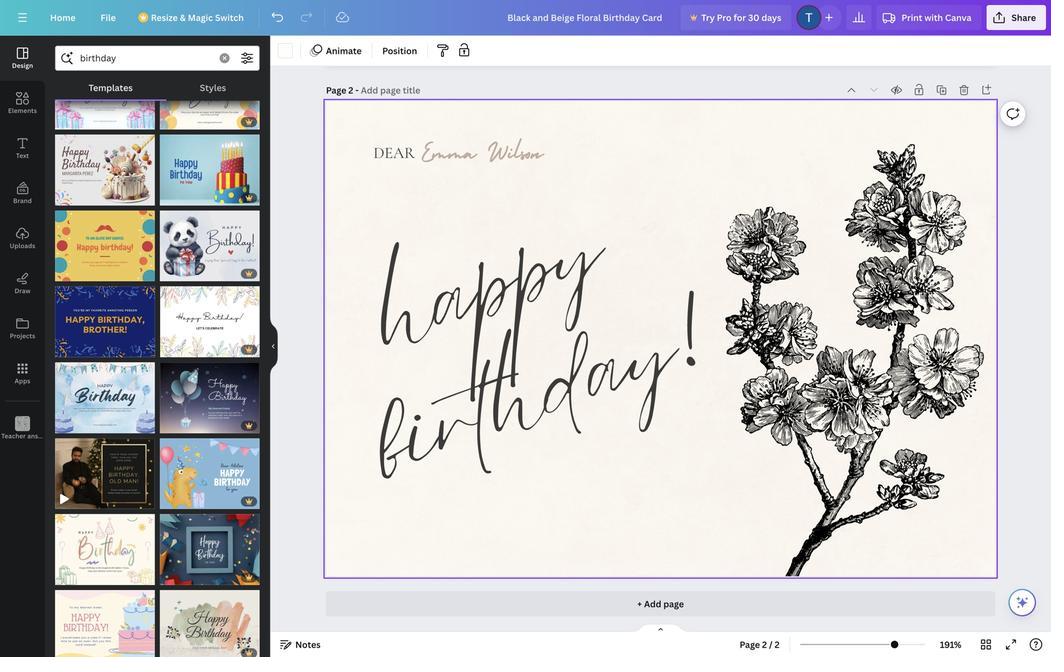 Task type: describe. For each thing, give the bounding box(es) containing it.
print with canva button
[[877, 5, 982, 30]]

dear
[[374, 143, 415, 163]]

aesthetic simple happy birthday card group
[[160, 279, 260, 357]]

animate
[[326, 45, 362, 57]]

days
[[762, 12, 782, 23]]

page for page 2 / 2
[[740, 639, 760, 651]]

blue yellow confetti brother birthday card image
[[55, 286, 155, 357]]

happy
[[376, 238, 641, 433]]

blue yellow confetti brother birthday card group
[[55, 279, 155, 357]]

pro
[[717, 12, 732, 23]]

try pro for 30 days
[[702, 12, 782, 23]]

text
[[16, 151, 29, 160]]

projects
[[10, 332, 35, 340]]

2 for /
[[762, 639, 767, 651]]

page 2 / 2
[[740, 639, 780, 651]]

notes button
[[275, 635, 326, 655]]

draw
[[15, 287, 31, 295]]

elements button
[[0, 81, 45, 126]]

animate button
[[306, 41, 367, 61]]

yellow red teal funny birthday card group
[[55, 203, 155, 281]]

red and blue cute birthday card group
[[160, 203, 260, 281]]

&
[[180, 12, 186, 23]]

try
[[702, 12, 715, 23]]

-
[[356, 84, 359, 96]]

uploads button
[[0, 216, 45, 261]]

Use 5+ words to describe... search field
[[80, 46, 212, 70]]

denim teal red happy birthday greeting card image
[[160, 514, 260, 585]]

colorful playful cute illustration outline happy birthday card image
[[55, 514, 155, 585]]

design
[[12, 61, 33, 70]]

yellow and cream illustration happy birthday card landscape image
[[160, 59, 260, 130]]

apps
[[15, 377, 30, 385]]

answer
[[27, 432, 49, 440]]

yellow red teal funny birthday card image
[[55, 210, 155, 281]]

191% button
[[931, 635, 971, 655]]

teacher
[[1, 432, 26, 440]]

notes
[[295, 639, 321, 651]]

file
[[101, 12, 116, 23]]

yellow and cream illustration happy birthday card landscape group
[[160, 59, 260, 130]]

tosca creative happy birthday card group
[[160, 355, 260, 433]]

templates
[[89, 82, 133, 94]]

home link
[[40, 5, 86, 30]]

colorful playful cute illustration outline happy birthday card group
[[55, 507, 155, 585]]

red and blue cute birthday card image
[[160, 210, 260, 281]]

page
[[664, 598, 684, 610]]

keys
[[51, 432, 65, 440]]

blue childish happy birthday card image
[[160, 438, 260, 509]]

tosca creative happy birthday card image
[[160, 362, 260, 433]]

for
[[734, 12, 746, 23]]

;
[[22, 433, 23, 440]]

+
[[638, 598, 642, 610]]

emma wilson
[[421, 130, 544, 168]]

add
[[644, 598, 662, 610]]

white and purple watercolor happy birthday card landscape image
[[55, 59, 155, 130]]

+ add page
[[638, 598, 684, 610]]

Design title text field
[[498, 5, 676, 30]]

resize
[[151, 12, 178, 23]]

elements
[[8, 106, 37, 115]]

page 2 -
[[326, 84, 361, 96]]

Page title text field
[[361, 84, 422, 96]]

birthday!
[[376, 325, 753, 560]]

main menu bar
[[0, 0, 1051, 36]]

aesthetic simple happy birthday card image
[[160, 286, 260, 357]]

file button
[[91, 5, 126, 30]]

resize & magic switch
[[151, 12, 244, 23]]

pink and pale blue cake illustration funny birthday card image
[[55, 590, 155, 657]]



Task type: vqa. For each thing, say whether or not it's contained in the screenshot.
standby
no



Task type: locate. For each thing, give the bounding box(es) containing it.
emma
[[421, 130, 477, 168]]

switch
[[215, 12, 244, 23]]

gold and black modern elegant birthday animated card group
[[55, 431, 155, 509]]

canva
[[945, 12, 972, 23]]

wilson
[[488, 130, 544, 168]]

blue exciting happy birthday greeting card image
[[160, 135, 260, 205]]

blue exciting happy birthday greeting card group
[[160, 127, 260, 205]]

draw button
[[0, 261, 45, 306]]

30
[[748, 12, 760, 23]]

resize & magic switch button
[[131, 5, 254, 30]]

brand
[[13, 197, 32, 205]]

canva assistant image
[[1015, 595, 1030, 610]]

page left /
[[740, 639, 760, 651]]

1 vertical spatial page
[[740, 639, 760, 651]]

1 horizontal spatial 2
[[762, 639, 767, 651]]

brand button
[[0, 171, 45, 216]]

brown colorful birthday card image
[[55, 135, 155, 205]]

share button
[[987, 5, 1046, 30]]

0 horizontal spatial page
[[326, 84, 346, 96]]

styles
[[200, 82, 226, 94]]

text button
[[0, 126, 45, 171]]

position button
[[377, 41, 422, 61]]

191%
[[940, 639, 962, 651]]

blue watercolor happy birthday card landscape group
[[55, 355, 155, 433]]

blue childish happy birthday card group
[[160, 431, 260, 509]]

2
[[349, 84, 353, 96], [762, 639, 767, 651], [775, 639, 780, 651]]

page 2 / 2 button
[[735, 635, 785, 655]]

green and orange happy birthday card image
[[160, 590, 260, 657]]

print
[[902, 12, 923, 23]]

0 horizontal spatial 2
[[349, 84, 353, 96]]

2 horizontal spatial 2
[[775, 639, 780, 651]]

pink and pale blue cake illustration funny birthday card group
[[55, 583, 155, 657]]

uploads
[[10, 242, 35, 250]]

hide image
[[270, 316, 278, 376]]

print with canva
[[902, 12, 972, 23]]

2 for -
[[349, 84, 353, 96]]

2 left -
[[349, 84, 353, 96]]

#fffefb image
[[278, 43, 293, 58], [278, 43, 293, 58]]

teacher answer keys
[[1, 432, 65, 440]]

position
[[382, 45, 417, 57]]

share
[[1012, 12, 1036, 23]]

home
[[50, 12, 76, 23]]

green and orange happy birthday card group
[[160, 583, 260, 657]]

/
[[769, 639, 773, 651]]

with
[[925, 12, 943, 23]]

design button
[[0, 36, 45, 81]]

+ add page button
[[326, 591, 996, 616]]

page inside "button"
[[740, 639, 760, 651]]

2 left /
[[762, 639, 767, 651]]

projects button
[[0, 306, 45, 351]]

brown colorful birthday card group
[[55, 127, 155, 205]]

side panel tab list
[[0, 36, 65, 451]]

page
[[326, 84, 346, 96], [740, 639, 760, 651]]

2 right /
[[775, 639, 780, 651]]

denim teal red happy birthday greeting card group
[[160, 507, 260, 585]]

1 horizontal spatial page
[[740, 639, 760, 651]]

page for page 2 -
[[326, 84, 346, 96]]

apps button
[[0, 351, 45, 396]]

white and purple watercolor happy birthday card landscape group
[[55, 59, 155, 130]]

try pro for 30 days button
[[681, 5, 792, 30]]

0 vertical spatial page
[[326, 84, 346, 96]]

magic
[[188, 12, 213, 23]]

styles button
[[166, 76, 260, 100]]

show pages image
[[631, 623, 691, 633]]

blue watercolor happy birthday card landscape image
[[55, 362, 155, 433]]

page left -
[[326, 84, 346, 96]]

templates button
[[55, 76, 166, 100]]



